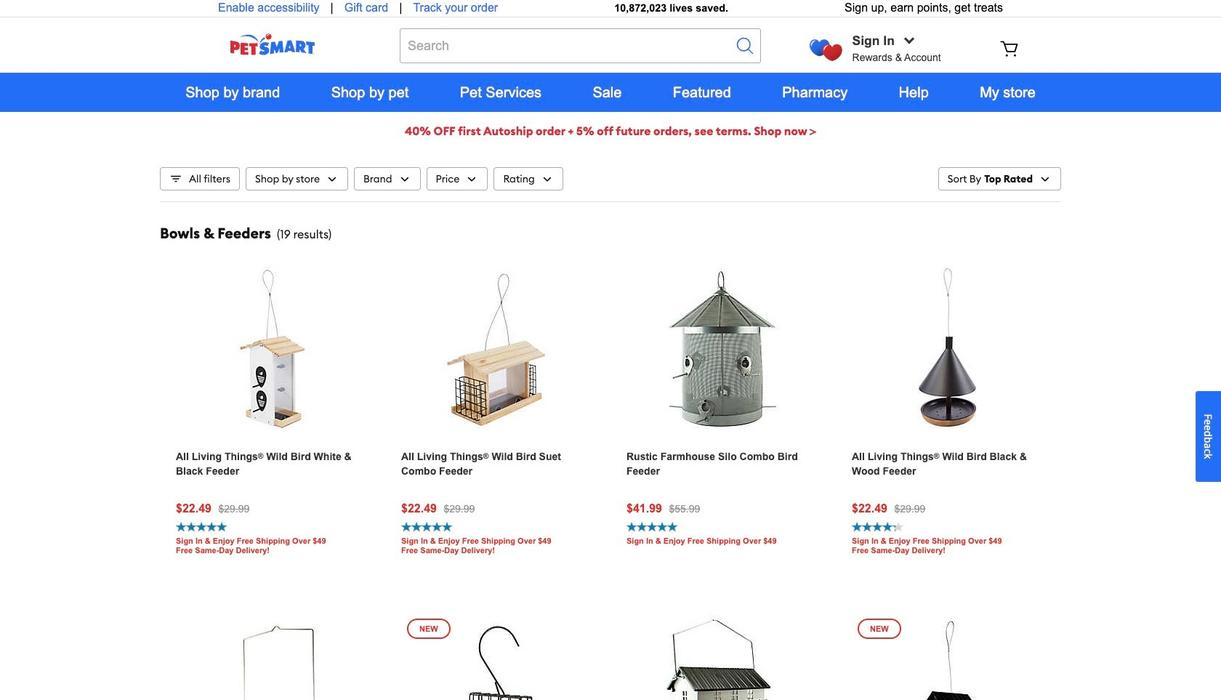 Task type: locate. For each thing, give the bounding box(es) containing it.
audobon absolute anti-squirrel bird feeder image
[[190, 615, 356, 700]]

search search field
[[400, 28, 761, 63]]

petsmart image
[[204, 33, 342, 55]]

None field
[[400, 28, 761, 63]]

search image
[[735, 36, 755, 56]]

None search field
[[400, 28, 761, 63]]



Task type: describe. For each thing, give the bounding box(es) containing it.
rustic farmhouse squirrel resistant brd feeder - white image
[[641, 615, 807, 700]]

loyalty icon image
[[810, 40, 843, 61]]



Task type: vqa. For each thing, say whether or not it's contained in the screenshot.
the top Site
no



